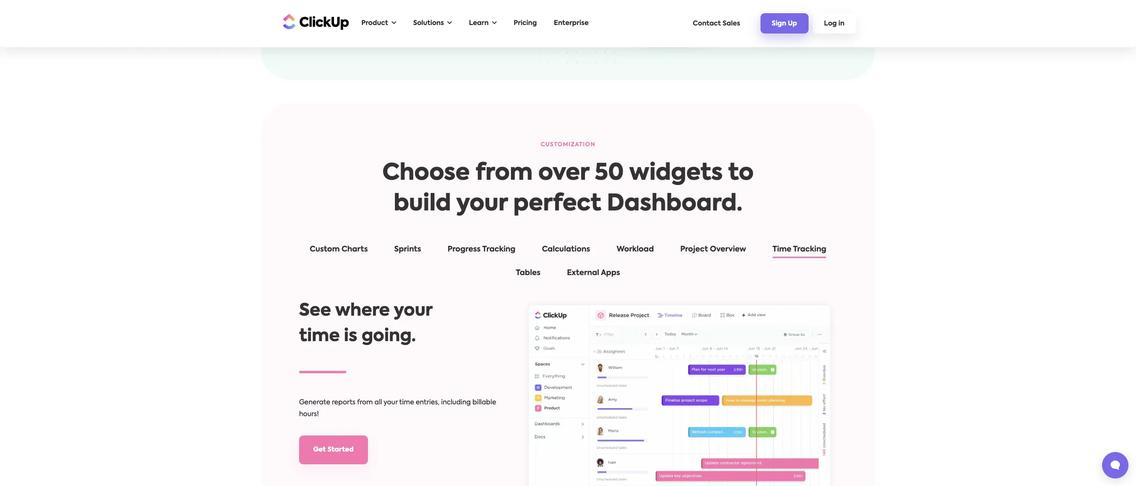 Task type: locate. For each thing, give the bounding box(es) containing it.
see
[[299, 303, 331, 320]]

external apps button
[[558, 267, 630, 283]]

2 vertical spatial your
[[384, 399, 398, 406]]

tracking inside progress tracking button
[[482, 246, 516, 253]]

from
[[476, 162, 533, 185], [357, 399, 373, 406]]

calculations button
[[533, 244, 600, 260]]

custom charts button
[[300, 244, 377, 260]]

enterprise
[[554, 20, 589, 26]]

get started
[[313, 447, 354, 453]]

your up "going."
[[394, 303, 433, 320]]

1 horizontal spatial tracking
[[793, 246, 827, 253]]

0 vertical spatial time
[[299, 328, 340, 345]]

progress
[[448, 246, 481, 253]]

hours!
[[299, 411, 319, 418]]

pricing
[[514, 20, 537, 26]]

is
[[344, 328, 358, 345]]

charts
[[342, 246, 368, 253]]

1 vertical spatial time
[[399, 399, 414, 406]]

1 vertical spatial your
[[394, 303, 433, 320]]

0 vertical spatial from
[[476, 162, 533, 185]]

time
[[773, 246, 792, 253]]

solutions button
[[409, 14, 457, 33]]

where
[[335, 303, 390, 320]]

project overview
[[681, 246, 747, 253]]

your inside the see where your time is going.
[[394, 303, 433, 320]]

in
[[839, 20, 845, 27]]

workload
[[617, 246, 654, 253]]

sign up
[[772, 20, 797, 27]]

time inside the see where your time is going.
[[299, 328, 340, 345]]

time tracking
[[773, 246, 827, 253]]

learn
[[469, 20, 489, 26]]

0 vertical spatial your
[[456, 193, 508, 216]]

progress tracking button
[[438, 244, 525, 260]]

0 horizontal spatial tracking
[[482, 246, 516, 253]]

product button
[[357, 14, 401, 33]]

log
[[824, 20, 837, 27]]

entries,
[[416, 399, 440, 406]]

tracking inside time tracking button
[[793, 246, 827, 253]]

time down see
[[299, 328, 340, 345]]

time tracking button
[[764, 244, 836, 260]]

tracking right time
[[793, 246, 827, 253]]

calculations
[[542, 246, 590, 253]]

tab list
[[290, 244, 847, 283]]

tracking
[[482, 246, 516, 253], [793, 246, 827, 253]]

0 horizontal spatial time
[[299, 328, 340, 345]]

project
[[681, 246, 708, 253]]

see where your time is going.
[[299, 303, 433, 345]]

choose from over 50 widgets to build your perfect dashboard.
[[383, 162, 754, 216]]

0 horizontal spatial from
[[357, 399, 373, 406]]

time inside generate reports from all your time entries, including billable hours!
[[399, 399, 414, 406]]

1 horizontal spatial from
[[476, 162, 533, 185]]

your up progress tracking
[[456, 193, 508, 216]]

tracking right progress
[[482, 246, 516, 253]]

generate
[[299, 399, 330, 406]]

tables
[[516, 270, 541, 277]]

2 tracking from the left
[[793, 246, 827, 253]]

apps
[[601, 270, 620, 277]]

your right all
[[384, 399, 398, 406]]

time
[[299, 328, 340, 345], [399, 399, 414, 406]]

time left entries,
[[399, 399, 414, 406]]

your inside generate reports from all your time entries, including billable hours!
[[384, 399, 398, 406]]

build
[[394, 193, 451, 216]]

1 horizontal spatial time
[[399, 399, 414, 406]]

1 vertical spatial from
[[357, 399, 373, 406]]

1 tracking from the left
[[482, 246, 516, 253]]

up
[[788, 20, 797, 27]]

contact sales
[[693, 20, 741, 27]]

your
[[456, 193, 508, 216], [394, 303, 433, 320], [384, 399, 398, 406]]

widgets
[[630, 162, 723, 185]]

sprints
[[394, 246, 421, 253]]

pricing link
[[509, 14, 542, 33]]

going.
[[362, 328, 416, 345]]



Task type: describe. For each thing, give the bounding box(es) containing it.
get
[[313, 447, 326, 453]]

workload button
[[607, 244, 664, 260]]

choose
[[383, 162, 470, 185]]

learn button
[[464, 14, 502, 33]]

external apps
[[567, 270, 620, 277]]

all
[[375, 399, 382, 406]]

your inside choose from over 50 widgets to build your perfect dashboard.
[[456, 193, 508, 216]]

billable
[[473, 399, 496, 406]]

tracking for progress tracking
[[482, 246, 516, 253]]

over
[[539, 162, 589, 185]]

progress tracking
[[448, 246, 516, 253]]

external
[[567, 270, 600, 277]]

perfect
[[514, 193, 602, 216]]

generate reports from all your time entries, including billable hours!
[[299, 399, 496, 418]]

custom
[[310, 246, 340, 253]]

sprints button
[[385, 244, 431, 260]]

enterprise link
[[549, 14, 594, 33]]

from inside generate reports from all your time entries, including billable hours!
[[357, 399, 373, 406]]

get started button
[[299, 436, 368, 464]]

log in
[[824, 20, 845, 27]]

clickup image
[[280, 13, 349, 30]]

contact sales button
[[688, 15, 745, 31]]

sales
[[723, 20, 741, 27]]

to
[[729, 162, 754, 185]]

log in link
[[813, 13, 856, 33]]

custom charts
[[310, 246, 368, 253]]

tables button
[[507, 267, 550, 283]]

from inside choose from over 50 widgets to build your perfect dashboard.
[[476, 162, 533, 185]]

tracking for time tracking
[[793, 246, 827, 253]]

sign up button
[[761, 13, 809, 33]]

product
[[362, 20, 388, 26]]

including
[[441, 399, 471, 406]]

sign
[[772, 20, 787, 27]]

contact
[[693, 20, 721, 27]]

timeline view image
[[522, 298, 837, 486]]

project overview button
[[671, 244, 756, 260]]

customization
[[541, 142, 596, 148]]

solutions
[[413, 20, 444, 26]]

tab list containing custom charts
[[290, 244, 847, 283]]

started
[[328, 447, 354, 453]]

reports
[[332, 399, 356, 406]]

overview
[[710, 246, 747, 253]]

dashboard.
[[607, 193, 743, 216]]

50
[[595, 162, 624, 185]]



Task type: vqa. For each thing, say whether or not it's contained in the screenshot.
Read More related to Resources
no



